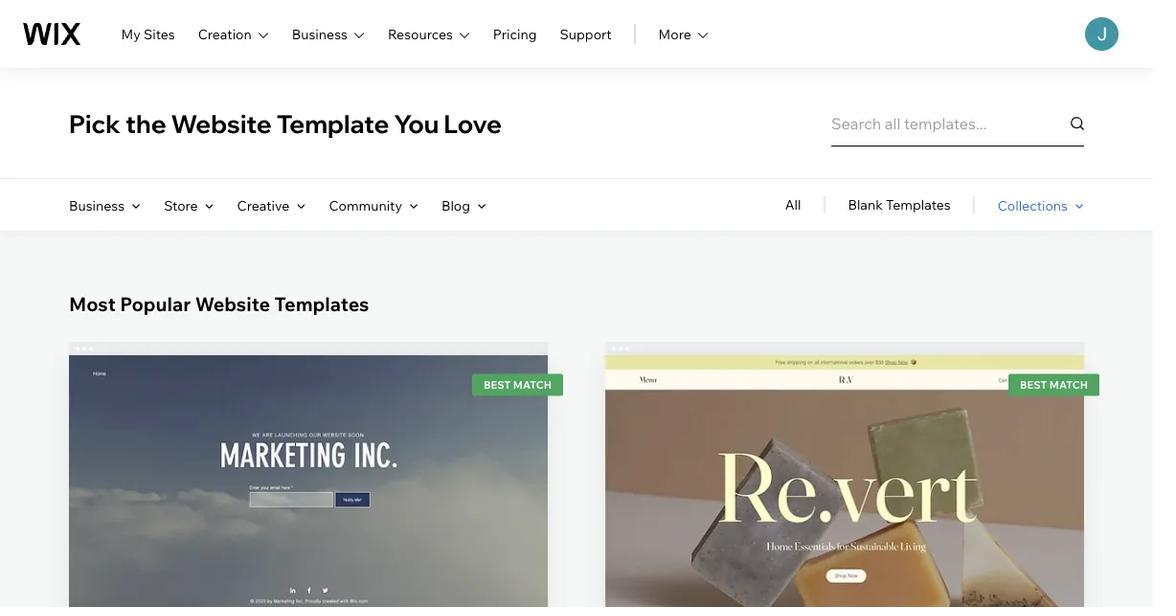 Task type: describe. For each thing, give the bounding box(es) containing it.
creation
[[198, 25, 252, 42]]

website for popular
[[195, 292, 270, 316]]

categories by subject element
[[69, 179, 487, 231]]

most popular website templates
[[69, 292, 369, 316]]

blog
[[442, 197, 470, 213]]

blank templates link
[[848, 179, 951, 231]]

business inside 'dropdown button'
[[292, 25, 348, 42]]

my
[[121, 25, 141, 42]]

Search search field
[[831, 101, 1084, 147]]

website for the
[[171, 108, 272, 139]]

popular
[[120, 292, 191, 316]]

templates inside generic categories "element"
[[886, 196, 951, 213]]

edit button for 'most popular website templates - coming soon landing page' image
[[263, 438, 354, 484]]

edit for edit button corresponding to most popular website templates - home goods store image
[[830, 452, 859, 471]]

most
[[69, 292, 116, 316]]

edit button for most popular website templates - home goods store image
[[799, 438, 890, 484]]

business inside the categories by subject element
[[69, 197, 125, 213]]

profile image image
[[1085, 17, 1119, 51]]

more button
[[659, 23, 709, 45]]

categories. use the left and right arrow keys to navigate the menu element
[[0, 179, 1153, 231]]

template
[[277, 108, 389, 139]]

view for 'most popular website templates - coming soon landing page' image
[[291, 517, 326, 536]]



Task type: locate. For each thing, give the bounding box(es) containing it.
1 horizontal spatial edit button
[[799, 438, 890, 484]]

0 horizontal spatial view button
[[263, 503, 354, 549]]

blank
[[848, 196, 883, 213]]

0 horizontal spatial templates
[[274, 292, 369, 316]]

business down pick on the top
[[69, 197, 125, 213]]

1 vertical spatial website
[[195, 292, 270, 316]]

1 edit from the left
[[294, 452, 323, 471]]

1 horizontal spatial view button
[[799, 503, 890, 549]]

templates
[[886, 196, 951, 213], [274, 292, 369, 316]]

the
[[126, 108, 166, 139]]

love
[[444, 108, 502, 139]]

sites
[[144, 25, 175, 42]]

1 horizontal spatial templates
[[886, 196, 951, 213]]

1 edit button from the left
[[263, 438, 354, 484]]

resources button
[[388, 23, 470, 45]]

creation button
[[198, 23, 269, 45]]

None search field
[[831, 101, 1084, 147]]

website right popular
[[195, 292, 270, 316]]

most popular website templates - home goods store image
[[605, 355, 1084, 607]]

view button for 'most popular website templates - coming soon landing page' image edit button
[[263, 503, 354, 549]]

view button
[[263, 503, 354, 549], [799, 503, 890, 549]]

pick
[[69, 108, 121, 139]]

0 horizontal spatial edit button
[[263, 438, 354, 484]]

1 view from the left
[[291, 517, 326, 536]]

creative
[[237, 197, 290, 213]]

support
[[560, 25, 612, 42]]

generic categories element
[[785, 179, 1084, 231]]

2 view from the left
[[827, 517, 863, 536]]

business
[[292, 25, 348, 42], [69, 197, 125, 213]]

business right creation "popup button"
[[292, 25, 348, 42]]

0 vertical spatial templates
[[886, 196, 951, 213]]

pricing link
[[493, 23, 537, 45]]

store
[[164, 197, 198, 213]]

you
[[394, 108, 439, 139]]

business button
[[292, 23, 365, 45]]

1 horizontal spatial view
[[827, 517, 863, 536]]

2 view button from the left
[[799, 503, 890, 549]]

edit
[[294, 452, 323, 471], [830, 452, 859, 471]]

collections
[[998, 197, 1068, 213]]

my sites
[[121, 25, 175, 42]]

pricing
[[493, 25, 537, 42]]

0 horizontal spatial business
[[69, 197, 125, 213]]

more
[[659, 25, 691, 42]]

1 horizontal spatial business
[[292, 25, 348, 42]]

website right the
[[171, 108, 272, 139]]

website
[[171, 108, 272, 139], [195, 292, 270, 316]]

support link
[[560, 23, 612, 45]]

pick the website template you love
[[69, 108, 502, 139]]

1 horizontal spatial edit
[[830, 452, 859, 471]]

0 horizontal spatial view
[[291, 517, 326, 536]]

2 edit from the left
[[830, 452, 859, 471]]

view button for edit button corresponding to most popular website templates - home goods store image
[[799, 503, 890, 549]]

community
[[329, 197, 402, 213]]

all link
[[785, 179, 801, 231]]

1 view button from the left
[[263, 503, 354, 549]]

1 vertical spatial templates
[[274, 292, 369, 316]]

0 vertical spatial business
[[292, 25, 348, 42]]

resources
[[388, 25, 453, 42]]

all
[[785, 196, 801, 213]]

0 vertical spatial website
[[171, 108, 272, 139]]

2 edit button from the left
[[799, 438, 890, 484]]

view for most popular website templates - home goods store image
[[827, 517, 863, 536]]

1 vertical spatial business
[[69, 197, 125, 213]]

0 horizontal spatial edit
[[294, 452, 323, 471]]

view
[[291, 517, 326, 536], [827, 517, 863, 536]]

most popular website templates - coming soon landing page image
[[69, 355, 548, 607]]

edit button
[[263, 438, 354, 484], [799, 438, 890, 484]]

my sites link
[[121, 23, 175, 45]]

blank templates
[[848, 196, 951, 213]]

edit for 'most popular website templates - coming soon landing page' image edit button
[[294, 452, 323, 471]]



Task type: vqa. For each thing, say whether or not it's contained in the screenshot.
Technology
no



